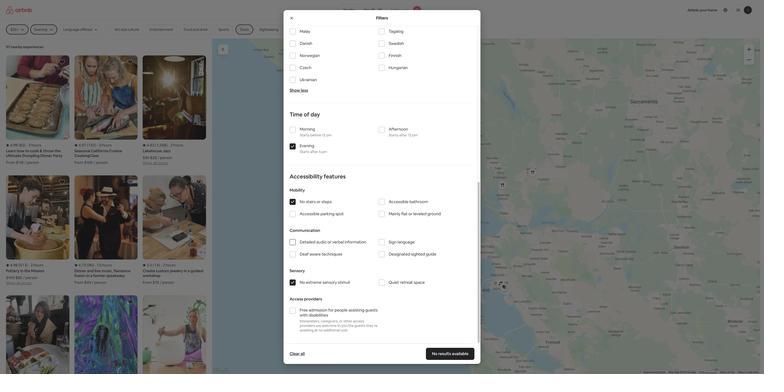 Task type: vqa. For each thing, say whether or not it's contained in the screenshot.
bottom 4.96 · 57 reviews
no



Task type: locate. For each thing, give the bounding box(es) containing it.
all down the $80
[[16, 281, 20, 286]]

2 up "custom"
[[163, 263, 165, 268]]

· right (14)
[[161, 263, 162, 268]]

starts inside the evening starts after 5 pm
[[300, 150, 310, 154]]

no left extreme at left bottom
[[300, 280, 305, 286]]

0 horizontal spatial 3
[[28, 143, 31, 148]]

hours inside learn how to cook & throw the ultimate dumpling dinner party group
[[31, 143, 41, 148]]

map data ©2023 google
[[669, 372, 696, 374]]

a inside create custom jewelry in a guided workshop from $75 / person
[[188, 269, 190, 274]]

2 vertical spatial all
[[301, 352, 305, 357]]

· for 4.98 (513)
[[29, 263, 30, 268]]

after inside the evening starts after 5 pm
[[310, 150, 318, 154]]

add to wishlist image inside learn how to cook & throw the ultimate dumpling dinner party group
[[59, 59, 65, 65]]

workshop
[[143, 274, 161, 279]]

1 vertical spatial after
[[310, 150, 318, 154]]

person down mission
[[25, 276, 38, 281]]

2 horizontal spatial the
[[348, 324, 354, 329]]

· 2 hours up jazz on the left
[[169, 143, 183, 148]]

· 2 hours inside "create custom jewelry in a guided workshop" group
[[161, 263, 176, 268]]

after inside afternoon starts after 12 pm
[[399, 133, 407, 138]]

report a map error
[[738, 372, 759, 374]]

· right (153)
[[97, 143, 98, 148]]

1 vertical spatial providers
[[300, 324, 315, 329]]

add guests
[[391, 8, 409, 12]]

· for 4.73 (96)
[[95, 263, 96, 268]]

0 horizontal spatial a
[[90, 274, 92, 279]]

0 horizontal spatial 2
[[31, 263, 33, 268]]

12 inside morning starts before 12 pm
[[322, 133, 326, 138]]

show down $100
[[6, 281, 16, 286]]

all
[[153, 161, 157, 166], [16, 281, 20, 286], [301, 352, 305, 357]]

no
[[300, 200, 305, 205], [300, 280, 305, 286], [432, 352, 437, 357]]

morning
[[300, 127, 315, 132]]

3 right (82)
[[28, 143, 31, 148]]

· 3 hours inside seasonal california cuisine cookingclass group
[[97, 143, 112, 148]]

other
[[344, 320, 352, 324]]

nov 15 – 30 button
[[360, 4, 387, 16]]

add to wishlist image inside lakehouse jazz group
[[196, 59, 202, 65]]

starts down morning
[[300, 133, 310, 138]]

evening
[[300, 143, 314, 149]]

no left the stairs
[[300, 200, 305, 205]]

hours
[[31, 143, 41, 148], [102, 143, 112, 148], [174, 143, 183, 148], [34, 263, 43, 268], [102, 263, 112, 268], [166, 263, 176, 268]]

· inside lakehouse jazz group
[[169, 143, 170, 148]]

1 horizontal spatial show
[[143, 161, 152, 166]]

0 vertical spatial all
[[153, 161, 157, 166]]

–
[[376, 8, 377, 12]]

food and drink
[[184, 27, 208, 32]]

2 up mission
[[31, 263, 33, 268]]

4.99
[[10, 143, 18, 148]]

1 horizontal spatial 12
[[408, 133, 412, 138]]

· for 4.97 (153)
[[97, 143, 98, 148]]

· 1.5 hours
[[95, 263, 112, 268]]

filters
[[376, 15, 388, 21]]

guests
[[398, 8, 409, 12], [365, 308, 378, 313], [355, 324, 366, 329]]

entertainment
[[150, 27, 173, 32]]

0 vertical spatial no
[[300, 200, 305, 205]]

1 horizontal spatial show all prices button
[[143, 160, 168, 166]]

or for leveled
[[409, 212, 413, 217]]

and down (96)
[[87, 269, 94, 274]]

&
[[40, 149, 42, 154]]

2 up jazz on the left
[[171, 143, 173, 148]]

2 inside lakehouse jazz group
[[171, 143, 173, 148]]

assisting up access
[[349, 308, 365, 313]]

· 3 hours up cook
[[27, 143, 41, 148]]

providers up admission
[[304, 297, 322, 302]]

· 3 hours for cuisine
[[97, 143, 112, 148]]

5.0
[[147, 263, 152, 268]]

(82)
[[19, 143, 26, 148]]

Wellness button
[[285, 25, 308, 35]]

use
[[731, 372, 735, 374]]

accessible down the stairs
[[300, 212, 320, 217]]

4.83
[[147, 143, 154, 148]]

prices down jazz on the left
[[158, 161, 168, 166]]

2 horizontal spatial a
[[746, 372, 747, 374]]

person inside dinner and live music, flamenco fusion in a former speakeasy from $49 / person
[[94, 281, 106, 286]]

or for verbal
[[328, 240, 332, 245]]

·
[[27, 143, 27, 148], [97, 143, 98, 148], [169, 143, 170, 148], [29, 263, 30, 268], [95, 263, 96, 268], [161, 263, 162, 268]]

0 vertical spatial of
[[304, 111, 309, 118]]

1 vertical spatial 5
[[699, 372, 701, 374]]

pm for afternoon
[[412, 133, 418, 138]]

5.0 out of 5 average rating,  14 reviews image
[[143, 263, 160, 268]]

· 2 hours for in
[[29, 263, 43, 268]]

pm inside afternoon starts after 12 pm
[[412, 133, 418, 138]]

aware
[[310, 252, 321, 257]]

accessible for accessible parking spot
[[300, 212, 320, 217]]

starts inside morning starts before 12 pm
[[300, 133, 310, 138]]

0 vertical spatial guests
[[398, 8, 409, 12]]

prices inside the pottery in the mission $100 $80 / person show all prices
[[21, 281, 32, 286]]

throw
[[43, 149, 54, 154]]

add
[[391, 8, 397, 12]]

show all prices button
[[143, 160, 168, 166], [6, 281, 32, 286]]

a left guided
[[188, 269, 190, 274]]

retreat
[[400, 280, 413, 286]]

to left join
[[338, 324, 341, 329]]

in right jewelry
[[184, 269, 187, 274]]

0 horizontal spatial in
[[20, 269, 23, 274]]

12 inside afternoon starts after 12 pm
[[408, 133, 412, 138]]

the right join
[[348, 324, 354, 329]]

show all prices button inside pottery in the mission 'group'
[[6, 281, 32, 286]]

a left map
[[746, 372, 747, 374]]

pm inside the evening starts after 5 pm
[[322, 150, 327, 154]]

2 for (14)
[[163, 263, 165, 268]]

add to wishlist image for learn how to cook & throw the ultimate dumpling dinner party from $118 / person
[[59, 59, 65, 65]]

None search field
[[337, 4, 423, 16]]

of for terms
[[728, 372, 730, 374]]

all down $28
[[153, 161, 157, 166]]

available
[[452, 352, 469, 357]]

results
[[438, 352, 451, 357]]

all inside lakehouse jazz $35 $28 / person show all prices
[[153, 161, 157, 166]]

music,
[[101, 269, 113, 274]]

and inside dinner and live music, flamenco fusion in a former speakeasy from $49 / person
[[87, 269, 94, 274]]

0 vertical spatial assisting
[[349, 308, 365, 313]]

1 horizontal spatial after
[[399, 133, 407, 138]]

with
[[300, 313, 308, 319]]

km
[[701, 372, 705, 374]]

2 12 from the left
[[408, 133, 412, 138]]

and for drink
[[193, 27, 199, 32]]

1 horizontal spatial and
[[121, 27, 127, 32]]

0 horizontal spatial show
[[6, 281, 16, 286]]

report
[[738, 372, 745, 374]]

0 vertical spatial show
[[290, 88, 300, 93]]

features
[[324, 173, 346, 180]]

1 · 3 hours from the left
[[27, 143, 41, 148]]

1 horizontal spatial the
[[55, 149, 61, 154]]

0 vertical spatial prices
[[158, 161, 168, 166]]

culture
[[128, 27, 139, 32]]

hours up cook
[[31, 143, 41, 148]]

hours inside "create custom jewelry in a guided workshop" group
[[166, 263, 176, 268]]

or
[[317, 200, 321, 205], [409, 212, 413, 217], [328, 240, 332, 245], [339, 320, 343, 324]]

1 horizontal spatial prices
[[158, 161, 168, 166]]

person down california
[[96, 160, 108, 165]]

Sports button
[[214, 25, 234, 35]]

0 horizontal spatial of
[[304, 111, 309, 118]]

3 inside seasonal california cuisine cookingclass group
[[99, 143, 101, 148]]

1 vertical spatial all
[[16, 281, 20, 286]]

0 horizontal spatial assisting
[[300, 329, 314, 333]]

0 vertical spatial after
[[399, 133, 407, 138]]

the down '(513)'
[[24, 269, 30, 274]]

0 vertical spatial the
[[55, 149, 61, 154]]

person right '$75'
[[162, 281, 174, 286]]

0 horizontal spatial and
[[87, 269, 94, 274]]

3 for 4.97 (153)
[[99, 143, 101, 148]]

3 inside learn how to cook & throw the ultimate dumpling dinner party group
[[28, 143, 31, 148]]

· 3 hours inside learn how to cook & throw the ultimate dumpling dinner party group
[[27, 143, 41, 148]]

5 km button
[[698, 371, 718, 375]]

of for time
[[304, 111, 309, 118]]

hours up mission
[[34, 263, 43, 268]]

caregivers,
[[321, 320, 339, 324]]

mobility
[[290, 188, 305, 193]]

or right the stairs
[[317, 200, 321, 205]]

of left use
[[728, 372, 730, 374]]

after down the evening on the left
[[310, 150, 318, 154]]

tours
[[240, 27, 249, 32]]

· 3 hours for to
[[27, 143, 41, 148]]

12 down afternoon
[[408, 133, 412, 138]]

2 3 from the left
[[99, 143, 101, 148]]

of left the day
[[304, 111, 309, 118]]

/ inside the pottery in the mission $100 $80 / person show all prices
[[23, 276, 25, 281]]

providers
[[304, 297, 322, 302], [300, 324, 315, 329]]

no left "results"
[[432, 352, 437, 357]]

ultimate
[[6, 154, 21, 158]]

show all prices button inside lakehouse jazz group
[[143, 160, 168, 166]]

· inside dinner and live music, flamenco fusion in a former speakeasy group
[[95, 263, 96, 268]]

parking
[[321, 212, 335, 217]]

· right (82)
[[27, 143, 27, 148]]

2 inside pottery in the mission 'group'
[[31, 263, 33, 268]]

of inside filters dialog
[[304, 111, 309, 118]]

hours inside pottery in the mission 'group'
[[34, 263, 43, 268]]

or left other
[[339, 320, 343, 324]]

or right 'flat'
[[409, 212, 413, 217]]

1 horizontal spatial in
[[86, 274, 89, 279]]

leveled
[[413, 212, 427, 217]]

15
[[371, 8, 375, 12]]

1 horizontal spatial accessible
[[389, 200, 409, 205]]

starts down the evening on the left
[[300, 150, 310, 154]]

0 horizontal spatial dinner
[[40, 154, 52, 158]]

assisting left at
[[300, 329, 314, 333]]

accessibility
[[290, 173, 323, 180]]

0 vertical spatial 5
[[319, 150, 321, 154]]

communication
[[290, 228, 320, 234]]

/ right $28
[[158, 156, 159, 160]]

(96)
[[87, 263, 94, 268]]

1 vertical spatial show all prices button
[[6, 281, 32, 286]]

for
[[328, 308, 334, 313]]

12 for morning
[[322, 133, 326, 138]]

sports
[[219, 27, 229, 32]]

nearby
[[11, 45, 22, 49]]

the
[[55, 149, 61, 154], [24, 269, 30, 274], [348, 324, 354, 329]]

· 3 hours up california
[[97, 143, 112, 148]]

0 horizontal spatial accessible
[[300, 212, 320, 217]]

0 horizontal spatial the
[[24, 269, 30, 274]]

/ right $109
[[93, 160, 95, 165]]

1 vertical spatial to
[[338, 324, 341, 329]]

2 for (513)
[[31, 263, 33, 268]]

pm inside morning starts before 12 pm
[[326, 133, 332, 138]]

· 2 hours for custom
[[161, 263, 176, 268]]

0 vertical spatial show all prices button
[[143, 160, 168, 166]]

$28
[[150, 156, 157, 160]]

0 vertical spatial providers
[[304, 297, 322, 302]]

/ right the $118 on the left
[[24, 160, 26, 165]]

person inside create custom jewelry in a guided workshop from $75 / person
[[162, 281, 174, 286]]

and for culture
[[121, 27, 127, 32]]

prices down the $80
[[21, 281, 32, 286]]

filters dialog
[[284, 0, 481, 365]]

in up "$49"
[[86, 274, 89, 279]]

lakehouse jazz $35 $28 / person show all prices
[[143, 149, 172, 166]]

no stairs or steps
[[300, 200, 332, 205]]

3 up california
[[99, 143, 101, 148]]

· right '(513)'
[[29, 263, 30, 268]]

ground
[[428, 212, 441, 217]]

· 2 hours for jazz
[[169, 143, 183, 148]]

or right audio
[[328, 240, 332, 245]]

add to wishlist image inside pottery in the mission 'group'
[[59, 179, 65, 185]]

cuisine
[[109, 149, 122, 154]]

from down workshop
[[143, 281, 152, 286]]

0 horizontal spatial all
[[16, 281, 20, 286]]

pottery in the mission group
[[6, 176, 69, 286]]

hours up music, at the bottom of the page
[[102, 263, 112, 268]]

1 vertical spatial show
[[143, 161, 152, 166]]

and left drink
[[193, 27, 199, 32]]

person down dumpling
[[27, 160, 39, 165]]

1 horizontal spatial dinner
[[74, 269, 86, 274]]

2 vertical spatial show
[[6, 281, 16, 286]]

prices inside lakehouse jazz $35 $28 / person show all prices
[[158, 161, 168, 166]]

/ right "$49"
[[92, 281, 93, 286]]

guests right add
[[398, 8, 409, 12]]

1 vertical spatial the
[[24, 269, 30, 274]]

sensory
[[290, 269, 305, 274]]

12 right "before"
[[322, 133, 326, 138]]

· inside learn how to cook & throw the ultimate dumpling dinner party group
[[27, 143, 27, 148]]

show all prices button down lakehouse
[[143, 160, 168, 166]]

4.73
[[78, 263, 86, 268]]

spot
[[336, 212, 344, 217]]

2 vertical spatial the
[[348, 324, 354, 329]]

stimuli
[[338, 280, 350, 286]]

in down '(513)'
[[20, 269, 23, 274]]

1 vertical spatial of
[[728, 372, 730, 374]]

zoom in image
[[747, 47, 751, 52]]

· inside seasonal california cuisine cookingclass group
[[97, 143, 98, 148]]

hours right (1,568) in the left of the page
[[174, 143, 183, 148]]

· left 1.5 at the bottom left of page
[[95, 263, 96, 268]]

czech
[[300, 65, 312, 70]]

4.97 (153)
[[78, 143, 96, 148]]

clear
[[290, 352, 300, 357]]

google map
showing 24 experiences. region
[[212, 38, 761, 375]]

in inside create custom jewelry in a guided workshop from $75 / person
[[184, 269, 187, 274]]

jewelry
[[170, 269, 183, 274]]

dinner down 4.73
[[74, 269, 86, 274]]

add to wishlist image
[[127, 59, 133, 65], [196, 59, 202, 65], [59, 300, 65, 306], [127, 300, 133, 306]]

0 horizontal spatial show all prices button
[[6, 281, 32, 286]]

hours for jazz
[[174, 143, 183, 148]]

2 horizontal spatial 2
[[171, 143, 173, 148]]

(153)
[[87, 143, 96, 148]]

add to wishlist image inside dinner and live music, flamenco fusion in a former speakeasy group
[[127, 179, 133, 185]]

to right how
[[25, 149, 29, 154]]

2 horizontal spatial all
[[301, 352, 305, 357]]

and right art
[[121, 27, 127, 32]]

1 vertical spatial no
[[300, 280, 305, 286]]

Art and culture button
[[110, 25, 143, 35]]

5 left km on the bottom of page
[[699, 372, 701, 374]]

wellness
[[289, 27, 303, 32]]

1 vertical spatial dinner
[[74, 269, 86, 274]]

guests up they're
[[365, 308, 378, 313]]

0 horizontal spatial to
[[25, 149, 29, 154]]

nov 15 – 30
[[364, 8, 382, 12]]

· 2 hours up "custom"
[[161, 263, 176, 268]]

· 2 hours inside pottery in the mission 'group'
[[29, 263, 43, 268]]

· inside "create custom jewelry in a guided workshop" group
[[161, 263, 162, 268]]

2 · 3 hours from the left
[[97, 143, 112, 148]]

0 vertical spatial dinner
[[40, 154, 52, 158]]

2 horizontal spatial in
[[184, 269, 187, 274]]

show inside lakehouse jazz $35 $28 / person show all prices
[[143, 161, 152, 166]]

add to wishlist image
[[59, 59, 65, 65], [59, 179, 65, 185], [127, 179, 133, 185], [196, 179, 202, 185], [196, 300, 202, 306]]

/ right '$75'
[[160, 281, 161, 286]]

· for 4.99 (82)
[[27, 143, 27, 148]]

4.83 out of 5 average rating,  1,568 reviews image
[[143, 143, 168, 148]]

ukrainian
[[300, 77, 317, 83]]

5 down "before"
[[319, 150, 321, 154]]

hours inside dinner and live music, flamenco fusion in a former speakeasy group
[[102, 263, 112, 268]]

person down jazz on the left
[[160, 156, 172, 160]]

1 horizontal spatial 3
[[99, 143, 101, 148]]

no results available
[[432, 352, 469, 357]]

/ right the $80
[[23, 276, 25, 281]]

hours inside lakehouse jazz group
[[174, 143, 183, 148]]

additional
[[324, 329, 340, 333]]

show left less at the left top
[[290, 88, 300, 93]]

add to wishlist image inside "create custom jewelry in a guided workshop" group
[[196, 179, 202, 185]]

pm for evening
[[322, 150, 327, 154]]

accessible up mainly
[[389, 200, 409, 205]]

from down ultimate
[[6, 160, 15, 165]]

quiet retreat space
[[389, 280, 425, 286]]

starts
[[300, 133, 310, 138], [389, 133, 399, 138], [300, 150, 310, 154]]

1 12 from the left
[[322, 133, 326, 138]]

· 2 hours inside lakehouse jazz group
[[169, 143, 183, 148]]

0 vertical spatial accessible
[[389, 200, 409, 205]]

from left $109
[[74, 160, 83, 165]]

· 2 hours up mission
[[29, 263, 43, 268]]

0 vertical spatial to
[[25, 149, 29, 154]]

add to wishlist image for pottery in the mission $100 $80 / person show all prices
[[59, 179, 65, 185]]

starts inside afternoon starts after 12 pm
[[389, 133, 399, 138]]

person down former
[[94, 281, 106, 286]]

hours up jewelry
[[166, 263, 176, 268]]

1 vertical spatial accessible
[[300, 212, 320, 217]]

1 horizontal spatial of
[[728, 372, 730, 374]]

all right clear
[[301, 352, 305, 357]]

2 vertical spatial no
[[432, 352, 437, 357]]

Entertainment button
[[145, 25, 177, 35]]

dinner left party
[[40, 154, 52, 158]]

show inside filters dialog
[[290, 88, 300, 93]]

drink
[[200, 27, 208, 32]]

providers left "are" at the left bottom of page
[[300, 324, 315, 329]]

1 horizontal spatial · 3 hours
[[97, 143, 112, 148]]

4.97 out of 5 average rating,  153 reviews image
[[74, 143, 96, 148]]

0 horizontal spatial 12
[[322, 133, 326, 138]]

Food and drink button
[[179, 25, 212, 35]]

2 horizontal spatial and
[[193, 27, 199, 32]]

0 horizontal spatial prices
[[21, 281, 32, 286]]

google image
[[213, 368, 230, 375]]

1 horizontal spatial assisting
[[349, 308, 365, 313]]

1 horizontal spatial 2
[[163, 263, 165, 268]]

5
[[319, 150, 321, 154], [699, 372, 701, 374]]

1 horizontal spatial to
[[338, 324, 341, 329]]

1 3 from the left
[[28, 143, 31, 148]]

starts down afternoon
[[389, 133, 399, 138]]

from
[[6, 160, 15, 165], [74, 160, 83, 165], [74, 281, 83, 286], [143, 281, 152, 286]]

guests left they're
[[355, 324, 366, 329]]

· inside pottery in the mission 'group'
[[29, 263, 30, 268]]

$35
[[143, 156, 149, 160]]

· up jazz on the left
[[169, 143, 170, 148]]

hours inside seasonal california cuisine cookingclass group
[[102, 143, 112, 148]]

2 inside "create custom jewelry in a guided workshop" group
[[163, 263, 165, 268]]

1 horizontal spatial 5
[[699, 372, 701, 374]]

show all prices button for show
[[6, 281, 32, 286]]

a up "$49"
[[90, 274, 92, 279]]

hours for in
[[34, 263, 43, 268]]

accessible parking spot
[[300, 212, 344, 217]]

1 horizontal spatial a
[[188, 269, 190, 274]]

the right throw
[[55, 149, 61, 154]]

morning starts before 12 pm
[[300, 127, 332, 138]]

after down afternoon
[[399, 133, 407, 138]]

1 horizontal spatial all
[[153, 161, 157, 166]]

show down $35
[[143, 161, 152, 166]]

1 vertical spatial prices
[[21, 281, 32, 286]]

(513)
[[19, 263, 28, 268]]

show all prices button down "pottery"
[[6, 281, 32, 286]]

2 horizontal spatial show
[[290, 88, 300, 93]]

0 horizontal spatial · 3 hours
[[27, 143, 41, 148]]

people
[[335, 308, 348, 313]]

· for 5.0 (14)
[[161, 263, 162, 268]]

dinner inside dinner and live music, flamenco fusion in a former speakeasy from $49 / person
[[74, 269, 86, 274]]

0 horizontal spatial 5
[[319, 150, 321, 154]]

from down fusion in the left of the page
[[74, 281, 83, 286]]

0 horizontal spatial after
[[310, 150, 318, 154]]

starts for evening
[[300, 150, 310, 154]]

seasonal california cuisine cookingclass group
[[74, 56, 138, 165]]

hours up california
[[102, 143, 112, 148]]

12
[[322, 133, 326, 138], [408, 133, 412, 138]]



Task type: describe. For each thing, give the bounding box(es) containing it.
dinner inside learn how to cook & throw the ultimate dumpling dinner party from $118 / person
[[40, 154, 52, 158]]

5 inside the evening starts after 5 pm
[[319, 150, 321, 154]]

4.98
[[10, 263, 18, 268]]

no for no results available
[[432, 352, 437, 357]]

dinner and live music, flamenco fusion in a former speakeasy group
[[74, 176, 138, 286]]

$100
[[6, 276, 15, 281]]

hours for how
[[31, 143, 41, 148]]

live
[[95, 269, 101, 274]]

4.99 (82)
[[10, 143, 26, 148]]

accessibility features
[[290, 173, 346, 180]]

after for evening
[[310, 150, 318, 154]]

detailed audio or verbal information
[[300, 240, 366, 245]]

to inside learn how to cook & throw the ultimate dumpling dinner party from $118 / person
[[25, 149, 29, 154]]

add to wishlist image for create custom jewelry in a guided workshop from $75 / person
[[196, 179, 202, 185]]

1 vertical spatial assisting
[[300, 329, 314, 333]]

(1,568)
[[155, 143, 168, 148]]

person inside the pottery in the mission $100 $80 / person show all prices
[[25, 276, 38, 281]]

pottery
[[6, 269, 20, 274]]

4.98 (513)
[[10, 263, 28, 268]]

experiences
[[23, 45, 43, 49]]

keyboard shortcuts
[[644, 372, 666, 374]]

free admission for people assisting guests with disabilities interpreters, caregivers, or other access providers are welcome to join the guests they're assisting at no additional cost.
[[300, 308, 378, 333]]

4.73 out of 5 average rating,  96 reviews image
[[74, 263, 94, 268]]

sensory
[[323, 280, 337, 286]]

create
[[143, 269, 155, 274]]

guide
[[426, 252, 437, 257]]

all inside button
[[301, 352, 305, 357]]

access
[[290, 297, 303, 302]]

zoom out image
[[747, 58, 751, 62]]

steps
[[322, 200, 332, 205]]

norwegian
[[300, 53, 320, 58]]

accessible bathroom
[[389, 200, 428, 205]]

stairs
[[306, 200, 316, 205]]

person inside learn how to cook & throw the ultimate dumpling dinner party from $118 / person
[[27, 160, 39, 165]]

no for no stairs or steps
[[300, 200, 305, 205]]

map
[[669, 372, 674, 374]]

the inside the free admission for people assisting guests with disabilities interpreters, caregivers, or other access providers are welcome to join the guests they're assisting at no additional cost.
[[348, 324, 354, 329]]

the inside learn how to cook & throw the ultimate dumpling dinner party from $118 / person
[[55, 149, 61, 154]]

accessible for accessible bathroom
[[389, 200, 409, 205]]

from inside dinner and live music, flamenco fusion in a former speakeasy from $49 / person
[[74, 281, 83, 286]]

in inside dinner and live music, flamenco fusion in a former speakeasy from $49 / person
[[86, 274, 89, 279]]

profile element
[[429, 0, 755, 20]]

party
[[53, 154, 63, 158]]

/ inside seasonal california cuisine cookingclass from $109 / person
[[93, 160, 95, 165]]

language
[[398, 240, 415, 245]]

or for steps
[[317, 200, 321, 205]]

no for no extreme sensory stimuli
[[300, 280, 305, 286]]

starts for morning
[[300, 133, 310, 138]]

person inside lakehouse jazz $35 $28 / person show all prices
[[160, 156, 172, 160]]

california
[[91, 149, 108, 154]]

learn how to cook & throw the ultimate dumpling dinner party group
[[6, 56, 69, 165]]

at
[[315, 329, 318, 333]]

afternoon
[[389, 127, 408, 132]]

· for 4.83 (1,568)
[[169, 143, 170, 148]]

danish
[[300, 41, 312, 46]]

show all prices button for prices
[[143, 160, 168, 166]]

detailed
[[300, 240, 316, 245]]

4.98 out of 5 average rating,  513 reviews image
[[6, 263, 28, 268]]

hungarian
[[389, 65, 408, 70]]

guided
[[191, 269, 203, 274]]

audio
[[316, 240, 327, 245]]

©2023
[[680, 372, 688, 374]]

Sightseeing button
[[255, 25, 283, 35]]

after for afternoon
[[399, 133, 407, 138]]

/ inside create custom jewelry in a guided workshop from $75 / person
[[160, 281, 161, 286]]

cookingclass
[[74, 154, 99, 158]]

12 for afternoon
[[408, 133, 412, 138]]

map
[[748, 372, 753, 374]]

art
[[115, 27, 120, 32]]

hours for california
[[102, 143, 112, 148]]

time of day
[[290, 111, 320, 118]]

from inside create custom jewelry in a guided workshop from $75 / person
[[143, 281, 152, 286]]

from inside seasonal california cuisine cookingclass from $109 / person
[[74, 160, 83, 165]]

$109
[[84, 160, 93, 165]]

google
[[688, 372, 696, 374]]

sighted
[[411, 252, 425, 257]]

access
[[353, 320, 364, 324]]

techniques
[[322, 252, 342, 257]]

4.99 out of 5 average rating,  82 reviews image
[[6, 143, 26, 148]]

flat
[[402, 212, 408, 217]]

bathroom
[[410, 200, 428, 205]]

Nature and outdoors button
[[310, 25, 352, 35]]

add to wishlist image for dinner and live music, flamenco fusion in a former speakeasy from $49 / person
[[127, 179, 133, 185]]

custom
[[156, 269, 169, 274]]

keyboard
[[644, 372, 654, 374]]

/ inside dinner and live music, flamenco fusion in a former speakeasy from $49 / person
[[92, 281, 93, 286]]

providers inside the free admission for people assisting guests with disabilities interpreters, caregivers, or other access providers are welcome to join the guests they're assisting at no additional cost.
[[300, 324, 315, 329]]

show less
[[290, 88, 308, 93]]

5 km
[[699, 372, 706, 374]]

cook
[[30, 149, 39, 154]]

all inside the pottery in the mission $100 $80 / person show all prices
[[16, 281, 20, 286]]

create custom jewelry in a guided workshop group
[[143, 176, 206, 286]]

are
[[316, 324, 321, 329]]

from inside learn how to cook & throw the ultimate dumpling dinner party from $118 / person
[[6, 160, 15, 165]]

speakeasy
[[106, 274, 125, 279]]

pm for morning
[[326, 133, 332, 138]]

disabilities
[[309, 313, 328, 319]]

2 for (1,568)
[[171, 143, 173, 148]]

show inside the pottery in the mission $100 $80 / person show all prices
[[6, 281, 16, 286]]

no
[[319, 329, 323, 333]]

seasonal california cuisine cookingclass from $109 / person
[[74, 149, 122, 165]]

(14)
[[153, 263, 160, 268]]

3 for 4.99 (82)
[[28, 143, 31, 148]]

former
[[93, 274, 105, 279]]

afternoon starts after 12 pm
[[389, 127, 418, 138]]

Tours button
[[236, 25, 253, 35]]

add to wishlist image inside seasonal california cuisine cookingclass group
[[127, 59, 133, 65]]

lakehouse
[[143, 149, 162, 154]]

cost.
[[341, 329, 349, 333]]

starts for afternoon
[[389, 133, 399, 138]]

hours for and
[[102, 263, 112, 268]]

show less button
[[290, 88, 308, 93]]

person inside seasonal california cuisine cookingclass from $109 / person
[[96, 160, 108, 165]]

terms
[[720, 372, 727, 374]]

/ inside lakehouse jazz $35 $28 / person show all prices
[[158, 156, 159, 160]]

5.0 (14)
[[147, 263, 160, 268]]

5 inside "button"
[[699, 372, 701, 374]]

and for live
[[87, 269, 94, 274]]

keyboard shortcuts button
[[644, 371, 666, 375]]

1 vertical spatial guests
[[365, 308, 378, 313]]

4.97
[[78, 143, 86, 148]]

evening starts after 5 pm
[[300, 143, 327, 154]]

finnish
[[389, 53, 402, 58]]

interpreters,
[[300, 320, 320, 324]]

malay
[[300, 29, 311, 34]]

how
[[17, 149, 24, 154]]

in inside the pottery in the mission $100 $80 / person show all prices
[[20, 269, 23, 274]]

57
[[6, 45, 10, 49]]

to inside the free admission for people assisting guests with disabilities interpreters, caregivers, or other access providers are welcome to join the guests they're assisting at no additional cost.
[[338, 324, 341, 329]]

admission
[[309, 308, 327, 313]]

mainly
[[389, 212, 401, 217]]

/ inside learn how to cook & throw the ultimate dumpling dinner party from $118 / person
[[24, 160, 26, 165]]

guests inside button
[[398, 8, 409, 12]]

or inside the free admission for people assisting guests with disabilities interpreters, caregivers, or other access providers are welcome to join the guests they're assisting at no additional cost.
[[339, 320, 343, 324]]

$49
[[84, 281, 91, 286]]

terms of use link
[[720, 372, 735, 374]]

hours for custom
[[166, 263, 176, 268]]

the inside the pottery in the mission $100 $80 / person show all prices
[[24, 269, 30, 274]]

create custom jewelry in a guided workshop from $75 / person
[[143, 269, 203, 286]]

add guests button
[[386, 4, 423, 16]]

a inside dinner and live music, flamenco fusion in a former speakeasy from $49 / person
[[90, 274, 92, 279]]

lakehouse jazz group
[[143, 56, 206, 166]]

report a map error link
[[738, 372, 759, 374]]

seasonal
[[74, 149, 90, 154]]

2 vertical spatial guests
[[355, 324, 366, 329]]

none search field containing nearby
[[337, 4, 423, 16]]

space
[[414, 280, 425, 286]]



